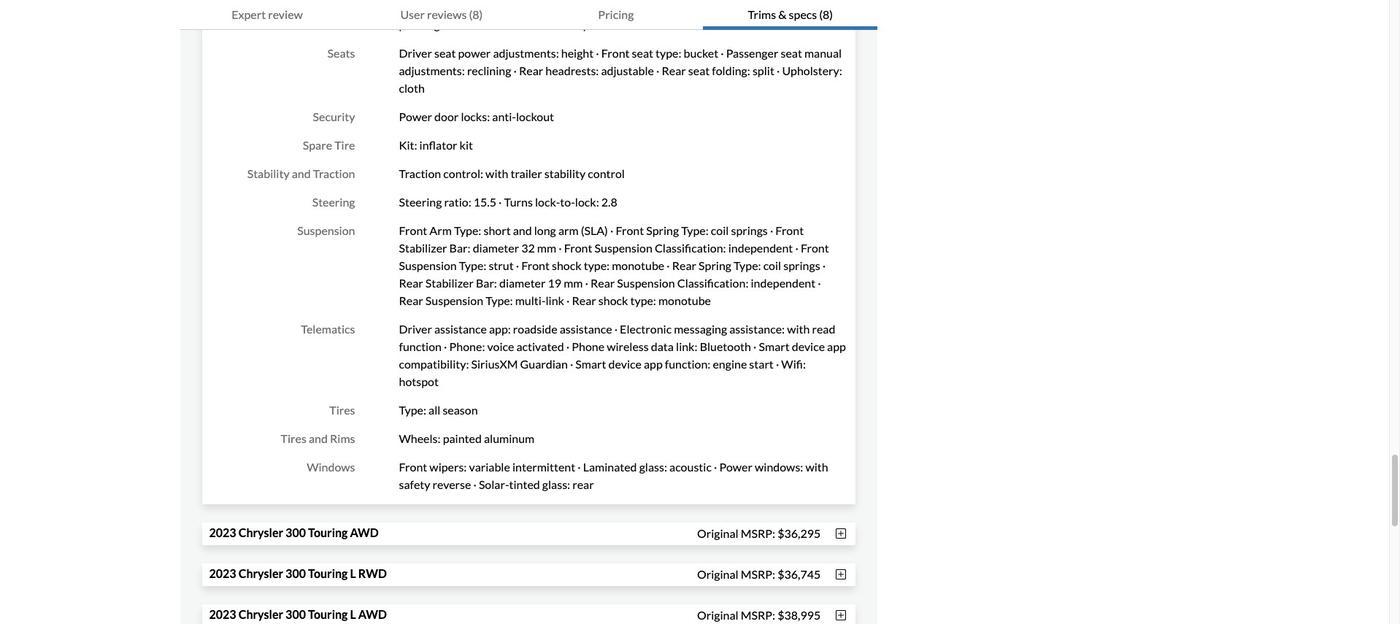 Task type: describe. For each thing, give the bounding box(es) containing it.
original msrp: $36,295
[[697, 526, 821, 540]]

electronic
[[620, 322, 672, 336]]

0 horizontal spatial springs
[[731, 223, 768, 237]]

with inside driver assistance app: roadside assistance · electronic messaging assistance: with read function · phone: voice activated · phone wireless data link: bluetooth · smart device app compatibility: siriusxm guardian · smart device app function: engine start · wifi: hotspot
[[787, 322, 810, 336]]

0 vertical spatial app
[[827, 340, 846, 353]]

msrp: for $36,295
[[741, 526, 775, 540]]

0 vertical spatial independent
[[728, 241, 793, 255]]

laminated
[[583, 460, 637, 474]]

to-
[[560, 195, 575, 209]]

rims
[[330, 432, 355, 445]]

0 vertical spatial awd
[[350, 526, 379, 540]]

stability and traction
[[247, 166, 355, 180]]

turns
[[504, 195, 533, 209]]

(8) inside "user reviews (8)" tab
[[469, 7, 483, 21]]

1 300 from the top
[[286, 526, 306, 540]]

0 vertical spatial with
[[486, 166, 508, 180]]

seat left power
[[434, 46, 456, 60]]

1 horizontal spatial spring
[[699, 258, 732, 272]]

1 vertical spatial awd
[[358, 607, 387, 621]]

suspension down the (sla)
[[595, 241, 653, 255]]

front arm type: short and long arm (sla) · front spring type: coil springs · front stabilizer bar: diameter 32 mm · front suspension classification: independent · front suspension type: strut · front shock type: monotube · rear spring type: coil springs · rear stabilizer bar: diameter 19 mm · rear suspension classification: independent · rear suspension type: multi-link · rear shock type: monotube
[[399, 223, 829, 307]]

300 for rwd
[[286, 567, 306, 580]]

1 assistance from the left
[[434, 322, 487, 336]]

1 vertical spatial type:
[[584, 258, 610, 272]]

messaging
[[674, 322, 727, 336]]

lock-
[[535, 195, 560, 209]]

original msrp: $36,745
[[697, 567, 821, 581]]

tab list containing expert review
[[180, 0, 878, 30]]

roadside
[[513, 322, 558, 336]]

bucket
[[684, 46, 719, 60]]

painted
[[443, 432, 482, 445]]

phone:
[[449, 340, 485, 353]]

reclining
[[467, 64, 511, 77]]

function
[[399, 340, 442, 353]]

$38,995
[[778, 608, 821, 622]]

0 vertical spatial device
[[792, 340, 825, 353]]

1 vertical spatial springs
[[784, 258, 820, 272]]

control
[[588, 166, 625, 180]]

split
[[753, 64, 775, 77]]

reviews
[[427, 7, 467, 21]]

rear
[[573, 478, 594, 491]]

0 horizontal spatial spring
[[646, 223, 679, 237]]

seat up 'adjustable'
[[632, 46, 653, 60]]

plus square image for $38,995
[[834, 610, 849, 621]]

1 traction from the left
[[313, 166, 355, 180]]

solar-
[[479, 478, 509, 491]]

arm
[[558, 223, 579, 237]]

tires for tires
[[329, 403, 355, 417]]

tires for tires and rims
[[281, 432, 307, 445]]

reverse
[[433, 478, 471, 491]]

2 vertical spatial type:
[[630, 294, 656, 307]]

1 vertical spatial diameter
[[499, 276, 546, 290]]

pricing
[[598, 7, 634, 21]]

app:
[[489, 322, 511, 336]]

driver seat power adjustments: height · front seat type: bucket · passenger seat manual adjustments: reclining · rear headrests: adjustable · rear seat folding: split · upholstery: cloth
[[399, 46, 842, 95]]

2023 for 2023 chrysler 300 touring l rwd
[[209, 567, 236, 580]]

aluminum
[[484, 432, 535, 445]]

chrysler for 2023 chrysler 300 touring awd
[[239, 526, 283, 540]]

touring for awd
[[308, 607, 348, 621]]

short
[[484, 223, 511, 237]]

original for original msrp: $38,995
[[697, 608, 739, 622]]

function:
[[665, 357, 711, 371]]

1 vertical spatial coil
[[763, 258, 781, 272]]

0 vertical spatial classification:
[[655, 241, 726, 255]]

0 vertical spatial coil
[[711, 223, 729, 237]]

telematics
[[301, 322, 355, 336]]

security
[[313, 110, 355, 123]]

2023 chrysler 300 touring awd
[[209, 526, 379, 540]]

wireless
[[607, 340, 649, 353]]

&
[[779, 7, 787, 21]]

wipers:
[[430, 460, 467, 474]]

compatibility:
[[399, 357, 469, 371]]

review
[[268, 7, 303, 21]]

trims
[[748, 7, 776, 21]]

1 touring from the top
[[308, 526, 348, 540]]

chrysler for 2023 chrysler 300 touring l awd
[[239, 607, 283, 621]]

front inside driver seat power adjustments: height · front seat type: bucket · passenger seat manual adjustments: reclining · rear headrests: adjustable · rear seat folding: split · upholstery: cloth
[[601, 46, 630, 60]]

wifi:
[[782, 357, 806, 371]]

lockout
[[516, 110, 554, 123]]

driver assistance app: roadside assistance · electronic messaging assistance: with read function · phone: voice activated · phone wireless data link: bluetooth · smart device app compatibility: siriusxm guardian · smart device app function: engine start · wifi: hotspot
[[399, 322, 846, 388]]

seat up upholstery:
[[781, 46, 802, 60]]

2023 chrysler 300 touring l rwd
[[209, 567, 387, 580]]

1 vertical spatial stabilizer
[[426, 276, 474, 290]]

0 horizontal spatial glass:
[[542, 478, 570, 491]]

1 vertical spatial monotube
[[659, 294, 711, 307]]

season
[[443, 403, 478, 417]]

seat down "bucket"
[[688, 64, 710, 77]]

suspension up electronic
[[617, 276, 675, 290]]

0 horizontal spatial bar:
[[449, 241, 471, 255]]

windows
[[307, 460, 355, 474]]

spare
[[303, 138, 332, 152]]

data
[[651, 340, 674, 353]]

expert review
[[232, 7, 303, 21]]

multi-
[[515, 294, 546, 307]]

specs
[[789, 7, 817, 21]]

and for traction control: with trailer stability control
[[292, 166, 311, 180]]

wheels: painted aluminum
[[399, 432, 535, 445]]

power inside front wipers: variable intermittent · laminated glass: acoustic · power windows: with safety reverse · solar-tinted glass: rear
[[720, 460, 753, 474]]

2.8
[[601, 195, 617, 209]]

voice
[[487, 340, 514, 353]]

2023 for 2023 chrysler 300 touring awd
[[209, 526, 236, 540]]

wheels:
[[399, 432, 441, 445]]

long
[[534, 223, 556, 237]]

folding:
[[712, 64, 750, 77]]

2023 chrysler 300 touring l awd
[[209, 607, 387, 621]]

1 vertical spatial shock
[[599, 294, 628, 307]]

suspension up phone:
[[426, 294, 483, 307]]

adjustable
[[601, 64, 654, 77]]

stability
[[247, 166, 290, 180]]

expert review tab
[[180, 0, 354, 30]]

trims & specs (8) tab
[[703, 0, 878, 30]]

0 horizontal spatial mm
[[537, 241, 556, 255]]

type: inside driver seat power adjustments: height · front seat type: bucket · passenger seat manual adjustments: reclining · rear headrests: adjustable · rear seat folding: split · upholstery: cloth
[[656, 46, 682, 60]]

steering ratio: 15.5 · turns lock-to-lock: 2.8
[[399, 195, 617, 209]]

0 horizontal spatial smart
[[576, 357, 606, 371]]

2 traction from the left
[[399, 166, 441, 180]]



Task type: locate. For each thing, give the bounding box(es) containing it.
headrests:
[[546, 64, 599, 77]]

1 vertical spatial driver
[[399, 322, 432, 336]]

app down the data
[[644, 357, 663, 371]]

0 horizontal spatial shock
[[552, 258, 582, 272]]

(sla)
[[581, 223, 608, 237]]

cloth
[[399, 81, 425, 95]]

l for rwd
[[350, 567, 356, 580]]

tires up rims
[[329, 403, 355, 417]]

1 vertical spatial l
[[350, 607, 356, 621]]

glass: down intermittent
[[542, 478, 570, 491]]

device up wifi:
[[792, 340, 825, 353]]

guardian
[[520, 357, 568, 371]]

monotube up electronic
[[612, 258, 665, 272]]

1 horizontal spatial traction
[[399, 166, 441, 180]]

0 vertical spatial smart
[[759, 340, 790, 353]]

start
[[749, 357, 774, 371]]

plus square image
[[834, 528, 849, 540], [834, 569, 849, 580], [834, 610, 849, 621]]

adjustments: up cloth
[[399, 64, 465, 77]]

1 horizontal spatial adjustments:
[[493, 46, 559, 60]]

traction down kit:
[[399, 166, 441, 180]]

1 vertical spatial classification:
[[677, 276, 749, 290]]

driver
[[399, 46, 432, 60], [399, 322, 432, 336]]

mm
[[537, 241, 556, 255], [564, 276, 583, 290]]

$36,295
[[778, 526, 821, 540]]

2 vertical spatial chrysler
[[239, 607, 283, 621]]

0 vertical spatial original
[[697, 526, 739, 540]]

1 horizontal spatial (8)
[[819, 7, 833, 21]]

suspension
[[297, 223, 355, 237], [595, 241, 653, 255], [399, 258, 457, 272], [617, 276, 675, 290], [426, 294, 483, 307]]

(8) right specs
[[819, 7, 833, 21]]

pricing tab
[[529, 0, 703, 30]]

and down spare
[[292, 166, 311, 180]]

3 touring from the top
[[308, 607, 348, 621]]

0 vertical spatial power
[[399, 110, 432, 123]]

1 vertical spatial msrp:
[[741, 567, 775, 581]]

1 vertical spatial bar:
[[476, 276, 497, 290]]

springs
[[731, 223, 768, 237], [784, 258, 820, 272]]

tinted
[[509, 478, 540, 491]]

1 msrp: from the top
[[741, 526, 775, 540]]

1 plus square image from the top
[[834, 528, 849, 540]]

2 vertical spatial original
[[697, 608, 739, 622]]

read
[[812, 322, 836, 336]]

msrp: down original msrp: $36,745
[[741, 608, 775, 622]]

2 driver from the top
[[399, 322, 432, 336]]

0 horizontal spatial adjustments:
[[399, 64, 465, 77]]

arm
[[430, 223, 452, 237]]

300 down "2023 chrysler 300 touring l rwd"
[[286, 607, 306, 621]]

height
[[561, 46, 594, 60]]

touring down "2023 chrysler 300 touring l rwd"
[[308, 607, 348, 621]]

traction
[[313, 166, 355, 180], [399, 166, 441, 180]]

2 vertical spatial and
[[309, 432, 328, 445]]

app
[[827, 340, 846, 353], [644, 357, 663, 371]]

0 vertical spatial driver
[[399, 46, 432, 60]]

(8) right reviews at the top left of page
[[469, 7, 483, 21]]

windows:
[[755, 460, 803, 474]]

1 vertical spatial plus square image
[[834, 569, 849, 580]]

shock up electronic
[[599, 294, 628, 307]]

2 original from the top
[[697, 567, 739, 581]]

power down cloth
[[399, 110, 432, 123]]

1 horizontal spatial device
[[792, 340, 825, 353]]

seat
[[434, 46, 456, 60], [632, 46, 653, 60], [781, 46, 802, 60], [688, 64, 710, 77]]

3 2023 from the top
[[209, 607, 236, 621]]

awd down rwd
[[358, 607, 387, 621]]

smart up start
[[759, 340, 790, 353]]

19
[[548, 276, 562, 290]]

0 vertical spatial plus square image
[[834, 528, 849, 540]]

intermittent
[[513, 460, 575, 474]]

and up 32 at left
[[513, 223, 532, 237]]

mm down long
[[537, 241, 556, 255]]

l down "2023 chrysler 300 touring l rwd"
[[350, 607, 356, 621]]

1 horizontal spatial power
[[720, 460, 753, 474]]

traction down spare tire
[[313, 166, 355, 180]]

steering down stability and traction
[[312, 195, 355, 209]]

mm right 19
[[564, 276, 583, 290]]

0 vertical spatial chrysler
[[239, 526, 283, 540]]

variable
[[469, 460, 510, 474]]

trailer
[[511, 166, 542, 180]]

1 horizontal spatial mm
[[564, 276, 583, 290]]

1 chrysler from the top
[[239, 526, 283, 540]]

diameter up multi-
[[499, 276, 546, 290]]

independent
[[728, 241, 793, 255], [751, 276, 816, 290]]

touring for rwd
[[308, 567, 348, 580]]

300 down the 2023 chrysler 300 touring awd
[[286, 567, 306, 580]]

2 plus square image from the top
[[834, 569, 849, 580]]

1 vertical spatial independent
[[751, 276, 816, 290]]

1 horizontal spatial smart
[[759, 340, 790, 353]]

touring left rwd
[[308, 567, 348, 580]]

suspension down stability and traction
[[297, 223, 355, 237]]

smart
[[759, 340, 790, 353], [576, 357, 606, 371]]

hotspot
[[399, 375, 439, 388]]

lock:
[[575, 195, 599, 209]]

smart down phone
[[576, 357, 606, 371]]

32
[[521, 241, 535, 255]]

1 l from the top
[[350, 567, 356, 580]]

$36,745
[[778, 567, 821, 581]]

tire
[[335, 138, 355, 152]]

2 l from the top
[[350, 607, 356, 621]]

and inside 'front arm type: short and long arm (sla) · front spring type: coil springs · front stabilizer bar: diameter 32 mm · front suspension classification: independent · front suspension type: strut · front shock type: monotube · rear spring type: coil springs · rear stabilizer bar: diameter 19 mm · rear suspension classification: independent · rear suspension type: multi-link · rear shock type: monotube'
[[513, 223, 532, 237]]

plus square image right $36,745
[[834, 569, 849, 580]]

2 assistance from the left
[[560, 322, 612, 336]]

steering for steering
[[312, 195, 355, 209]]

bar: down strut
[[476, 276, 497, 290]]

1 vertical spatial original
[[697, 567, 739, 581]]

expert
[[232, 7, 266, 21]]

driver inside driver seat power adjustments: height · front seat type: bucket · passenger seat manual adjustments: reclining · rear headrests: adjustable · rear seat folding: split · upholstery: cloth
[[399, 46, 432, 60]]

1 horizontal spatial bar:
[[476, 276, 497, 290]]

1 vertical spatial glass:
[[542, 478, 570, 491]]

front wipers: variable intermittent · laminated glass: acoustic · power windows: with safety reverse · solar-tinted glass: rear
[[399, 460, 828, 491]]

2 vertical spatial 2023
[[209, 607, 236, 621]]

monotube
[[612, 258, 665, 272], [659, 294, 711, 307]]

plus square image for $36,745
[[834, 569, 849, 580]]

2 (8) from the left
[[819, 7, 833, 21]]

1 vertical spatial app
[[644, 357, 663, 371]]

(8)
[[469, 7, 483, 21], [819, 7, 833, 21]]

original for original msrp: $36,745
[[697, 567, 739, 581]]

2023 for 2023 chrysler 300 touring l awd
[[209, 607, 236, 621]]

1 vertical spatial mm
[[564, 276, 583, 290]]

l for awd
[[350, 607, 356, 621]]

spring right the (sla)
[[646, 223, 679, 237]]

300 up "2023 chrysler 300 touring l rwd"
[[286, 526, 306, 540]]

3 chrysler from the top
[[239, 607, 283, 621]]

0 vertical spatial msrp:
[[741, 526, 775, 540]]

2 2023 from the top
[[209, 567, 236, 580]]

0 horizontal spatial traction
[[313, 166, 355, 180]]

0 vertical spatial tires
[[329, 403, 355, 417]]

diameter down short
[[473, 241, 519, 255]]

1 vertical spatial smart
[[576, 357, 606, 371]]

spring up messaging
[[699, 258, 732, 272]]

1 steering from the left
[[312, 195, 355, 209]]

plus square image for $36,295
[[834, 528, 849, 540]]

driver up cloth
[[399, 46, 432, 60]]

0 vertical spatial shock
[[552, 258, 582, 272]]

driver up function
[[399, 322, 432, 336]]

2 vertical spatial touring
[[308, 607, 348, 621]]

original down original msrp: $36,295 at bottom
[[697, 567, 739, 581]]

msrp: for $38,995
[[741, 608, 775, 622]]

1 horizontal spatial assistance
[[560, 322, 612, 336]]

type: up electronic
[[630, 294, 656, 307]]

upholstery:
[[782, 64, 842, 77]]

0 vertical spatial spring
[[646, 223, 679, 237]]

user reviews (8)
[[400, 7, 483, 21]]

acoustic
[[670, 460, 712, 474]]

original for original msrp: $36,295
[[697, 526, 739, 540]]

steering up arm
[[399, 195, 442, 209]]

1 vertical spatial 300
[[286, 567, 306, 580]]

phone
[[572, 340, 605, 353]]

app down read
[[827, 340, 846, 353]]

monotube up messaging
[[659, 294, 711, 307]]

3 plus square image from the top
[[834, 610, 849, 621]]

0 vertical spatial diameter
[[473, 241, 519, 255]]

0 horizontal spatial tires
[[281, 432, 307, 445]]

1 driver from the top
[[399, 46, 432, 60]]

and left rims
[[309, 432, 328, 445]]

with inside front wipers: variable intermittent · laminated glass: acoustic · power windows: with safety reverse · solar-tinted glass: rear
[[806, 460, 828, 474]]

plus square image right "$38,995"
[[834, 610, 849, 621]]

msrp: up original msrp: $38,995
[[741, 567, 775, 581]]

strut
[[489, 258, 514, 272]]

awd up rwd
[[350, 526, 379, 540]]

bluetooth
[[700, 340, 751, 353]]

1 original from the top
[[697, 526, 739, 540]]

tab list
[[180, 0, 878, 30]]

2 steering from the left
[[399, 195, 442, 209]]

3 original from the top
[[697, 608, 739, 622]]

2 vertical spatial 300
[[286, 607, 306, 621]]

driver for driver seat power adjustments: height · front seat type: bucket · passenger seat manual adjustments: reclining · rear headrests: adjustable · rear seat folding: split · upholstery: cloth
[[399, 46, 432, 60]]

engine
[[713, 357, 747, 371]]

shock up 19
[[552, 258, 582, 272]]

bar: down arm
[[449, 241, 471, 255]]

front inside front wipers: variable intermittent · laminated glass: acoustic · power windows: with safety reverse · solar-tinted glass: rear
[[399, 460, 427, 474]]

0 vertical spatial springs
[[731, 223, 768, 237]]

0 vertical spatial adjustments:
[[493, 46, 559, 60]]

type: all season
[[399, 403, 478, 417]]

2 vertical spatial msrp:
[[741, 608, 775, 622]]

and
[[292, 166, 311, 180], [513, 223, 532, 237], [309, 432, 328, 445]]

original down original msrp: $36,745
[[697, 608, 739, 622]]

passenger
[[726, 46, 779, 60]]

glass:
[[639, 460, 667, 474], [542, 478, 570, 491]]

0 vertical spatial and
[[292, 166, 311, 180]]

1 vertical spatial adjustments:
[[399, 64, 465, 77]]

inflator
[[420, 138, 457, 152]]

chrysler up "2023 chrysler 300 touring l rwd"
[[239, 526, 283, 540]]

2 chrysler from the top
[[239, 567, 283, 580]]

trims & specs (8)
[[748, 7, 833, 21]]

touring
[[308, 526, 348, 540], [308, 567, 348, 580], [308, 607, 348, 621]]

original msrp: $38,995
[[697, 608, 821, 622]]

1 horizontal spatial coil
[[763, 258, 781, 272]]

1 horizontal spatial springs
[[784, 258, 820, 272]]

1 vertical spatial chrysler
[[239, 567, 283, 580]]

safety
[[399, 478, 430, 491]]

tires left rims
[[281, 432, 307, 445]]

1 horizontal spatial steering
[[399, 195, 442, 209]]

type: left "bucket"
[[656, 46, 682, 60]]

300
[[286, 526, 306, 540], [286, 567, 306, 580], [286, 607, 306, 621]]

1 vertical spatial touring
[[308, 567, 348, 580]]

msrp: up original msrp: $36,745
[[741, 526, 775, 540]]

1 vertical spatial and
[[513, 223, 532, 237]]

1 vertical spatial spring
[[699, 258, 732, 272]]

awd
[[350, 526, 379, 540], [358, 607, 387, 621]]

0 horizontal spatial app
[[644, 357, 663, 371]]

l left rwd
[[350, 567, 356, 580]]

front
[[601, 46, 630, 60], [399, 223, 427, 237], [616, 223, 644, 237], [776, 223, 804, 237], [564, 241, 592, 255], [801, 241, 829, 255], [521, 258, 550, 272], [399, 460, 427, 474]]

1 horizontal spatial glass:
[[639, 460, 667, 474]]

0 vertical spatial stabilizer
[[399, 241, 447, 255]]

user
[[400, 7, 425, 21]]

bar:
[[449, 241, 471, 255], [476, 276, 497, 290]]

chrysler for 2023 chrysler 300 touring l rwd
[[239, 567, 283, 580]]

(8) inside trims & specs (8) tab
[[819, 7, 833, 21]]

2 msrp: from the top
[[741, 567, 775, 581]]

touring up "2023 chrysler 300 touring l rwd"
[[308, 526, 348, 540]]

power left windows:
[[720, 460, 753, 474]]

3 msrp: from the top
[[741, 608, 775, 622]]

power
[[399, 110, 432, 123], [720, 460, 753, 474]]

3 300 from the top
[[286, 607, 306, 621]]

original up original msrp: $36,745
[[697, 526, 739, 540]]

0 vertical spatial 300
[[286, 526, 306, 540]]

adjustments:
[[493, 46, 559, 60], [399, 64, 465, 77]]

driver inside driver assistance app: roadside assistance · electronic messaging assistance: with read function · phone: voice activated · phone wireless data link: bluetooth · smart device app compatibility: siriusxm guardian · smart device app function: engine start · wifi: hotspot
[[399, 322, 432, 336]]

spring
[[646, 223, 679, 237], [699, 258, 732, 272]]

kit:
[[399, 138, 417, 152]]

1 vertical spatial power
[[720, 460, 753, 474]]

with left trailer
[[486, 166, 508, 180]]

anti-
[[492, 110, 516, 123]]

1 horizontal spatial shock
[[599, 294, 628, 307]]

type: down the (sla)
[[584, 258, 610, 272]]

assistance up phone
[[560, 322, 612, 336]]

plus square image right "$36,295"
[[834, 528, 849, 540]]

activated
[[517, 340, 564, 353]]

glass: left acoustic
[[639, 460, 667, 474]]

assistance
[[434, 322, 487, 336], [560, 322, 612, 336]]

2 touring from the top
[[308, 567, 348, 580]]

shock
[[552, 258, 582, 272], [599, 294, 628, 307]]

chrysler
[[239, 526, 283, 540], [239, 567, 283, 580], [239, 607, 283, 621]]

2 300 from the top
[[286, 567, 306, 580]]

suspension down arm
[[399, 258, 457, 272]]

0 horizontal spatial power
[[399, 110, 432, 123]]

0 vertical spatial glass:
[[639, 460, 667, 474]]

user reviews (8) tab
[[354, 0, 529, 30]]

1 2023 from the top
[[209, 526, 236, 540]]

seats
[[328, 46, 355, 60]]

0 vertical spatial mm
[[537, 241, 556, 255]]

1 vertical spatial tires
[[281, 432, 307, 445]]

link
[[546, 294, 564, 307]]

steering for steering ratio: 15.5 · turns lock-to-lock: 2.8
[[399, 195, 442, 209]]

all
[[429, 403, 441, 417]]

and for wheels: painted aluminum
[[309, 432, 328, 445]]

with left read
[[787, 322, 810, 336]]

chrysler down the 2023 chrysler 300 touring awd
[[239, 567, 283, 580]]

1 (8) from the left
[[469, 7, 483, 21]]

with right windows:
[[806, 460, 828, 474]]

assistance up phone:
[[434, 322, 487, 336]]

0 horizontal spatial device
[[609, 357, 642, 371]]

diameter
[[473, 241, 519, 255], [499, 276, 546, 290]]

door
[[435, 110, 459, 123]]

driver for driver assistance app: roadside assistance · electronic messaging assistance: with read function · phone: voice activated · phone wireless data link: bluetooth · smart device app compatibility: siriusxm guardian · smart device app function: engine start · wifi: hotspot
[[399, 322, 432, 336]]

1 horizontal spatial tires
[[329, 403, 355, 417]]

siriusxm
[[471, 357, 518, 371]]

0 horizontal spatial (8)
[[469, 7, 483, 21]]

device down wireless
[[609, 357, 642, 371]]

kit: inflator kit
[[399, 138, 473, 152]]

1 vertical spatial 2023
[[209, 567, 236, 580]]

0 horizontal spatial steering
[[312, 195, 355, 209]]

power door locks: anti-lockout
[[399, 110, 554, 123]]

0 vertical spatial touring
[[308, 526, 348, 540]]

traction control: with trailer stability control
[[399, 166, 625, 180]]

chrysler down "2023 chrysler 300 touring l rwd"
[[239, 607, 283, 621]]

0 vertical spatial monotube
[[612, 258, 665, 272]]

0 vertical spatial l
[[350, 567, 356, 580]]

stability
[[545, 166, 586, 180]]

0 vertical spatial 2023
[[209, 526, 236, 540]]

manual
[[805, 46, 842, 60]]

steering
[[312, 195, 355, 209], [399, 195, 442, 209]]

adjustments: up reclining at the top left of page
[[493, 46, 559, 60]]

0 vertical spatial bar:
[[449, 241, 471, 255]]

1 vertical spatial with
[[787, 322, 810, 336]]

0 vertical spatial type:
[[656, 46, 682, 60]]

1 vertical spatial device
[[609, 357, 642, 371]]

ratio:
[[444, 195, 471, 209]]

300 for awd
[[286, 607, 306, 621]]

msrp: for $36,745
[[741, 567, 775, 581]]



Task type: vqa. For each thing, say whether or not it's contained in the screenshot.
the associated with ·
no



